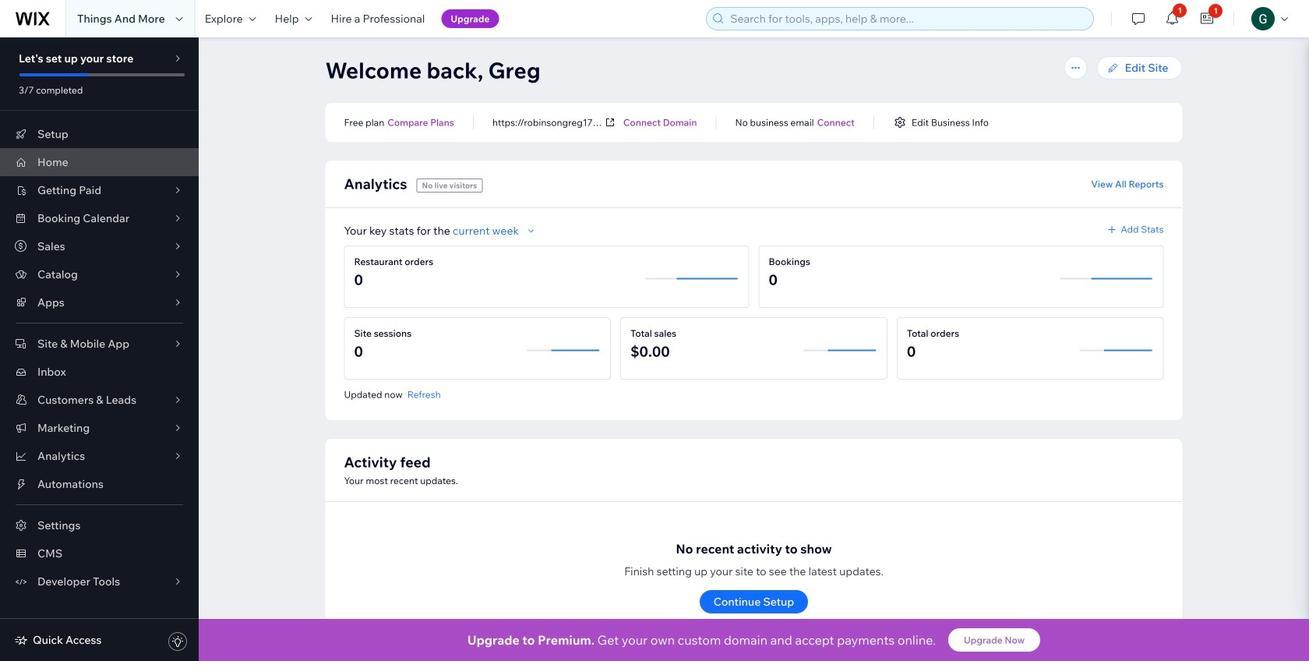 Task type: vqa. For each thing, say whether or not it's contained in the screenshot.
Unsaved view field
no



Task type: describe. For each thing, give the bounding box(es) containing it.
sidebar element
[[0, 37, 199, 661]]

Search for tools, apps, help & more... field
[[726, 8, 1090, 30]]



